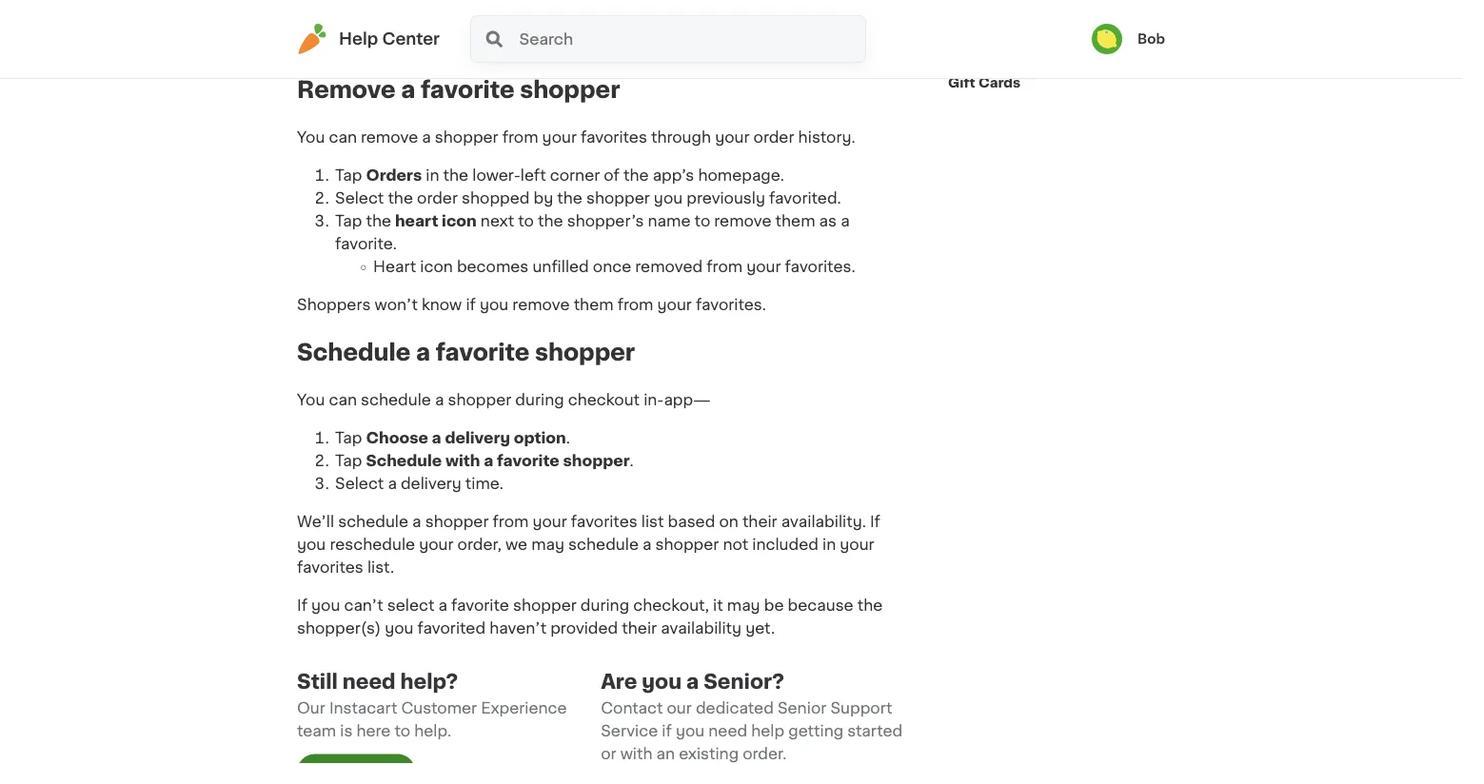 Task type: describe. For each thing, give the bounding box(es) containing it.
know
[[422, 298, 462, 313]]

a up reschedule
[[412, 515, 421, 530]]

shoppers won't know if you remove them from your favorites.
[[297, 298, 766, 313]]

as
[[819, 214, 837, 230]]

removed
[[635, 260, 703, 275]]

may inside we'll schedule a shopper from your favorites list based on their availability. if you reschedule your order, we may schedule a shopper not included in your favorites list.
[[531, 538, 565, 553]]

on
[[719, 515, 739, 530]]

select inside 'tap choose a delivery option . tap schedule with a favorite shopper . select a delivery time.'
[[335, 477, 384, 492]]

0 vertical spatial schedule
[[297, 342, 411, 365]]

help
[[751, 724, 785, 740]]

0 vertical spatial order
[[754, 131, 794, 146]]

our
[[667, 702, 692, 717]]

you can schedule a shopper during checkout in-app—
[[297, 393, 711, 408]]

a inside next to the shopper's name to remove them as a favorite. heart icon becomes unfilled once removed from your favorites.
[[841, 214, 850, 230]]

center
[[382, 31, 440, 47]]

from up left
[[502, 131, 538, 146]]

a down schedule a favorite shopper
[[435, 393, 444, 408]]

contact
[[601, 702, 663, 717]]

favorited
[[417, 622, 486, 637]]

need inside still need help? our instacart customer experience team is here to help.
[[343, 673, 396, 693]]

terms of promos, credits, & gift cards link
[[948, 47, 1165, 100]]

be
[[764, 599, 784, 614]]

help?
[[400, 673, 458, 693]]

your left order,
[[419, 538, 454, 553]]

availability.
[[781, 515, 866, 530]]

shopper up checkout
[[535, 342, 635, 365]]

you for you can schedule a shopper during checkout in-app—
[[297, 393, 325, 408]]

1 horizontal spatial in
[[612, 36, 626, 51]]

0 vertical spatial once
[[629, 36, 668, 51]]

2 horizontal spatial to
[[695, 214, 710, 230]]

not
[[723, 538, 749, 553]]

if you can't select a favorite shopper during checkout, it may be because the shopper(s) you favorited haven't provided their availability yet.
[[297, 599, 883, 637]]

a down center
[[401, 79, 415, 102]]

tap for tap the heart icon
[[335, 214, 362, 230]]

to inside still need help? our instacart customer experience team is here to help.
[[395, 724, 410, 740]]

left
[[521, 169, 546, 184]]

app's
[[653, 169, 694, 184]]

included
[[752, 538, 819, 553]]

we
[[505, 538, 528, 553]]

1 horizontal spatial .
[[630, 454, 634, 469]]

experience
[[481, 702, 567, 717]]

you up the our
[[642, 673, 682, 693]]

becomes inside next to the shopper's name to remove them as a favorite. heart icon becomes unfilled once removed from your favorites.
[[457, 260, 529, 275]]

are
[[601, 673, 637, 693]]

0 vertical spatial becomes
[[495, 36, 567, 51]]

help.
[[414, 724, 452, 740]]

a right choose
[[432, 431, 441, 446]]

if inside 'if you can't select a favorite shopper during checkout, it may be because the shopper(s) you favorited haven't provided their availability yet.'
[[297, 599, 308, 614]]

in-
[[644, 393, 664, 408]]

tap choose a delivery option . tap schedule with a favorite shopper . select a delivery time.
[[335, 431, 634, 492]]

instacart inside "link"
[[948, 23, 1012, 37]]

shopper's
[[567, 214, 644, 230]]

shopper up the you can remove a shopper from your favorites through your order history.
[[520, 79, 620, 102]]

you down select
[[385, 622, 414, 637]]

0 vertical spatial .
[[566, 431, 570, 446]]

your inside next to the shopper's name to remove them as a favorite. heart icon becomes unfilled once removed from your favorites.
[[747, 260, 781, 275]]

user avatar image
[[1092, 24, 1122, 54]]

still need help? our instacart customer experience team is here to help.
[[297, 673, 567, 740]]

because
[[788, 599, 854, 614]]

instacart sweepstakes rules
[[948, 23, 1152, 37]]

option
[[514, 431, 566, 446]]

we'll
[[297, 515, 334, 530]]

promos,
[[1013, 58, 1071, 71]]

from inside we'll schedule a shopper from your favorites list based on their availability. if you reschedule your order, we may schedule a shopper not included in your favorites list.
[[493, 515, 529, 530]]

unfilled
[[533, 260, 589, 275]]

instacart inside still need help? our instacart customer experience team is here to help.
[[329, 702, 397, 717]]

once inside next to the shopper's name to remove them as a favorite. heart icon becomes unfilled once removed from your favorites.
[[593, 260, 631, 275]]

1 vertical spatial schedule
[[338, 515, 408, 530]]

list
[[641, 515, 664, 530]]

can't
[[344, 599, 383, 614]]

from down removed
[[618, 298, 654, 313]]

instacart sweepstakes rules link
[[948, 13, 1152, 47]]

started
[[848, 724, 903, 740]]

instacart image
[[297, 24, 328, 54]]

credits,
[[1074, 58, 1130, 71]]

gift
[[948, 77, 976, 90]]

reschedule
[[330, 538, 415, 553]]

time.
[[465, 477, 504, 492]]

shopper inside tap orders in the lower-left corner of the app's homepage. select the order shopped by the shopper you previously favorited.
[[586, 192, 650, 207]]

yet.
[[746, 622, 775, 637]]

of inside tap orders in the lower-left corner of the app's homepage. select the order shopped by the shopper you previously favorited.
[[604, 169, 620, 184]]

their inside 'if you can't select a favorite shopper during checkout, it may be because the shopper(s) you favorited haven't provided their availability yet.'
[[622, 622, 657, 637]]

here
[[357, 724, 391, 740]]

1 vertical spatial delivery
[[401, 477, 462, 492]]

0 horizontal spatial if
[[466, 298, 476, 313]]

rules
[[1112, 23, 1152, 37]]

2 vertical spatial schedule
[[568, 538, 639, 553]]

are you a senior? contact our dedicated senior support service if you need help getting started or with an existing order.
[[601, 673, 903, 763]]

bob link
[[1092, 24, 1165, 54]]

1 vertical spatial favorites
[[571, 515, 638, 530]]

schedule a favorite shopper
[[297, 342, 635, 365]]

the left lower-
[[443, 169, 469, 184]]

our
[[297, 702, 325, 717]]

remove a favorite shopper
[[297, 79, 620, 102]]

won't
[[375, 298, 418, 313]]

your up the 'corner'
[[542, 131, 577, 146]]

your up homepage.
[[715, 131, 750, 146]]

choose
[[366, 431, 428, 446]]

with inside are you a senior? contact our dedicated senior support service if you need help getting started or with an existing order.
[[620, 747, 653, 763]]

shopper down based
[[656, 538, 719, 553]]

a inside are you a senior? contact our dedicated senior support service if you need help getting started or with an existing order.
[[686, 673, 699, 693]]

customer
[[401, 702, 477, 717]]

your down the availability.
[[840, 538, 875, 553]]

select
[[387, 599, 435, 614]]

app—
[[664, 393, 711, 408]]

is
[[340, 724, 353, 740]]

may inside 'if you can't select a favorite shopper during checkout, it may be because the shopper(s) you favorited haven't provided their availability yet.'
[[727, 599, 760, 614]]

you can remove a shopper from your favorites through your order history.
[[297, 131, 856, 146]]

your down option
[[533, 515, 567, 530]]

0 vertical spatial during
[[515, 393, 564, 408]]

tap orders in the lower-left corner of the app's homepage. select the order shopped by the shopper you previously favorited.
[[335, 169, 841, 207]]

homepage.
[[698, 169, 784, 184]]

shopper(s)
[[297, 622, 381, 637]]

if inside we'll schedule a shopper from your favorites list based on their availability. if you reschedule your order, we may schedule a shopper not included in your favorites list.
[[870, 515, 881, 530]]

based
[[668, 515, 715, 530]]

history.
[[798, 131, 856, 146]]

terms
[[948, 58, 992, 71]]

the left app's
[[624, 169, 649, 184]]

heart inside next to the shopper's name to remove them as a favorite. heart icon becomes unfilled once removed from your favorites.
[[373, 260, 416, 275]]

help center link
[[297, 24, 440, 54]]

senior?
[[704, 673, 785, 693]]

lower-
[[472, 169, 521, 184]]

corner
[[550, 169, 600, 184]]



Task type: locate. For each thing, give the bounding box(es) containing it.
2 vertical spatial remove
[[513, 298, 570, 313]]

dedicated
[[696, 702, 774, 717]]

a up time.
[[484, 454, 493, 469]]

2 you from the top
[[297, 393, 325, 408]]

1 horizontal spatial need
[[709, 724, 747, 740]]

0 vertical spatial favorites
[[581, 131, 647, 146]]

shopper down schedule a favorite shopper
[[448, 393, 512, 408]]

from right removed
[[707, 260, 743, 275]]

1 horizontal spatial their
[[742, 515, 777, 530]]

0 horizontal spatial in
[[426, 169, 439, 184]]

favorites left list in the left bottom of the page
[[571, 515, 638, 530]]

your down previously
[[747, 260, 781, 275]]

bob
[[1138, 32, 1165, 46]]

if up the shopper(s)
[[297, 599, 308, 614]]

availability
[[661, 622, 742, 637]]

in down the availability.
[[823, 538, 836, 553]]

the inside next to the shopper's name to remove them as a favorite. heart icon becomes unfilled once removed from your favorites.
[[538, 214, 563, 230]]

1 select from the top
[[335, 192, 384, 207]]

help
[[339, 31, 378, 47]]

1 you from the top
[[297, 131, 325, 146]]

of right the 'corner'
[[604, 169, 620, 184]]

from up we
[[493, 515, 529, 530]]

0 vertical spatial with
[[445, 454, 480, 469]]

support
[[831, 702, 893, 717]]

remove
[[297, 79, 396, 102]]

1 vertical spatial you
[[297, 393, 325, 408]]

existing
[[679, 747, 739, 763]]

service
[[601, 724, 658, 740]]

previously
[[687, 192, 765, 207]]

filled
[[571, 36, 608, 51]]

shopper up shopper's
[[586, 192, 650, 207]]

need inside are you a senior? contact our dedicated senior support service if you need help getting started or with an existing order.
[[709, 724, 747, 740]]

0 vertical spatial their
[[742, 515, 777, 530]]

shoppers
[[297, 298, 371, 313]]

of inside terms of promos, credits, & gift cards
[[995, 58, 1010, 71]]

once right filled
[[629, 36, 668, 51]]

2 horizontal spatial in
[[823, 538, 836, 553]]

if inside are you a senior? contact our dedicated senior support service if you need help getting started or with an existing order.
[[662, 724, 672, 740]]

0 horizontal spatial with
[[445, 454, 480, 469]]

2 vertical spatial icon
[[420, 260, 453, 275]]

1 horizontal spatial during
[[581, 599, 629, 614]]

1 vertical spatial .
[[630, 454, 634, 469]]

0 vertical spatial can
[[329, 131, 357, 146]]

in inside we'll schedule a shopper from your favorites list based on their availability. if you reschedule your order, we may schedule a shopper not included in your favorites list.
[[823, 538, 836, 553]]

favorites. inside next to the shopper's name to remove them as a favorite. heart icon becomes unfilled once removed from your favorites.
[[785, 260, 856, 275]]

0 horizontal spatial may
[[531, 538, 565, 553]]

0 vertical spatial need
[[343, 673, 396, 693]]

you inside tap orders in the lower-left corner of the app's homepage. select the order shopped by the shopper you previously favorited.
[[654, 192, 683, 207]]

0 horizontal spatial order
[[417, 192, 458, 207]]

1 vertical spatial instacart
[[329, 702, 397, 717]]

0 horizontal spatial remove
[[361, 131, 418, 146]]

favorites. down removed
[[696, 298, 766, 313]]

heart
[[395, 214, 438, 230]]

1 vertical spatial with
[[620, 747, 653, 763]]

from inside next to the shopper's name to remove them as a favorite. heart icon becomes unfilled once removed from your favorites.
[[707, 260, 743, 275]]

select down choose
[[335, 477, 384, 492]]

next
[[481, 214, 514, 230]]

if up an
[[662, 724, 672, 740]]

still
[[297, 673, 338, 693]]

with
[[445, 454, 480, 469], [620, 747, 653, 763]]

order up homepage.
[[754, 131, 794, 146]]

delivery up time.
[[445, 431, 510, 446]]

shopper up haven't at the left
[[513, 599, 577, 614]]

3 tap from the top
[[335, 431, 362, 446]]

remove down unfilled
[[513, 298, 570, 313]]

1 vertical spatial in
[[426, 169, 439, 184]]

1 vertical spatial if
[[297, 599, 308, 614]]

of
[[995, 58, 1010, 71], [604, 169, 620, 184]]

favorites. down as on the right top
[[785, 260, 856, 275]]

heart up remove a favorite shopper
[[411, 36, 454, 51]]

may
[[531, 538, 565, 553], [727, 599, 760, 614]]

them
[[776, 214, 815, 230], [574, 298, 614, 313]]

becomes left filled
[[495, 36, 567, 51]]

a right as on the right top
[[841, 214, 850, 230]]

1 vertical spatial remove
[[714, 214, 772, 230]]

select
[[335, 192, 384, 207], [335, 477, 384, 492]]

through
[[651, 131, 711, 146]]

their inside we'll schedule a shopper from your favorites list based on their availability. if you reschedule your order, we may schedule a shopper not included in your favorites list.
[[742, 515, 777, 530]]

schedule
[[297, 342, 411, 365], [366, 454, 442, 469]]

0 horizontal spatial favorites.
[[696, 298, 766, 313]]

icon left the next
[[442, 214, 477, 230]]

1 vertical spatial once
[[593, 260, 631, 275]]

once down shopper's
[[593, 260, 631, 275]]

instacart up here
[[329, 702, 397, 717]]

favorites
[[581, 131, 647, 146], [571, 515, 638, 530], [297, 561, 364, 576]]

shopper down remove a favorite shopper
[[435, 131, 499, 146]]

favorite down option
[[497, 454, 559, 469]]

1 vertical spatial heart
[[373, 260, 416, 275]]

0 vertical spatial if
[[870, 515, 881, 530]]

0 vertical spatial schedule
[[361, 393, 431, 408]]

instacart up terms
[[948, 23, 1012, 37]]

a up favorited
[[438, 599, 447, 614]]

the inside 'if you can't select a favorite shopper during checkout, it may be because the shopper(s) you favorited haven't provided their availability yet.'
[[858, 599, 883, 614]]

during up provided
[[581, 599, 629, 614]]

them left as on the right top
[[776, 214, 815, 230]]

icon up remove a favorite shopper
[[458, 36, 491, 51]]

name
[[648, 214, 691, 230]]

to right the next
[[518, 214, 534, 230]]

favorites up the 'corner'
[[581, 131, 647, 146]]

icon up know
[[420, 260, 453, 275]]

tap
[[335, 169, 362, 184], [335, 214, 362, 230], [335, 431, 362, 446], [335, 454, 362, 469]]

during up option
[[515, 393, 564, 408]]

you down the our
[[676, 724, 705, 740]]

orders
[[366, 169, 422, 184]]

1 vertical spatial their
[[622, 622, 657, 637]]

1 vertical spatial select
[[335, 477, 384, 492]]

order up the heart
[[417, 192, 458, 207]]

provided
[[550, 622, 618, 637]]

0 horizontal spatial favorited.
[[672, 36, 744, 51]]

favorited.
[[672, 36, 744, 51], [769, 192, 841, 207]]

tap up reschedule
[[335, 454, 362, 469]]

1 horizontal spatial favorites.
[[785, 260, 856, 275]]

getting
[[788, 724, 844, 740]]

order
[[754, 131, 794, 146], [417, 192, 458, 207]]

checkout
[[568, 393, 640, 408]]

schedule down choose
[[366, 454, 442, 469]]

you right know
[[480, 298, 509, 313]]

tap for tap choose a delivery option . tap schedule with a favorite shopper . select a delivery time.
[[335, 431, 362, 446]]

0 horizontal spatial need
[[343, 673, 396, 693]]

in inside tap orders in the lower-left corner of the app's homepage. select the order shopped by the shopper you previously favorited.
[[426, 169, 439, 184]]

0 horizontal spatial of
[[604, 169, 620, 184]]

1 vertical spatial during
[[581, 599, 629, 614]]

1 vertical spatial becomes
[[457, 260, 529, 275]]

to down previously
[[695, 214, 710, 230]]

schedule up 'if you can't select a favorite shopper during checkout, it may be because the shopper(s) you favorited haven't provided their availability yet.'
[[568, 538, 639, 553]]

1 vertical spatial order
[[417, 192, 458, 207]]

senior
[[778, 702, 827, 717]]

shopper inside 'if you can't select a favorite shopper during checkout, it may be because the shopper(s) you favorited haven't provided their availability yet.'
[[513, 599, 577, 614]]

remove down previously
[[714, 214, 772, 230]]

order inside tap orders in the lower-left corner of the app's homepage. select the order shopped by the shopper you previously favorited.
[[417, 192, 458, 207]]

the right because
[[858, 599, 883, 614]]

Search search field
[[518, 16, 865, 62]]

schedule down shoppers
[[297, 342, 411, 365]]

shopped
[[462, 192, 530, 207]]

0 horizontal spatial them
[[574, 298, 614, 313]]

favorite up favorited
[[451, 599, 509, 614]]

icon
[[458, 36, 491, 51], [442, 214, 477, 230], [420, 260, 453, 275]]

0 vertical spatial favorites.
[[785, 260, 856, 275]]

you inside we'll schedule a shopper from your favorites list based on their availability. if you reschedule your order, we may schedule a shopper not included in your favorites list.
[[297, 538, 326, 553]]

with up time.
[[445, 454, 480, 469]]

2 vertical spatial in
[[823, 538, 836, 553]]

schedule up reschedule
[[338, 515, 408, 530]]

1 horizontal spatial to
[[518, 214, 534, 230]]

0 vertical spatial delivery
[[445, 431, 510, 446]]

the down by
[[538, 214, 563, 230]]

shopper down option
[[563, 454, 630, 469]]

instacart
[[948, 23, 1012, 37], [329, 702, 397, 717]]

can for schedule
[[329, 393, 357, 408]]

we'll schedule a shopper from your favorites list based on their availability. if you reschedule your order, we may schedule a shopper not included in your favorites list.
[[297, 515, 881, 576]]

0 vertical spatial remove
[[361, 131, 418, 146]]

them down unfilled
[[574, 298, 614, 313]]

favorite down center
[[421, 79, 515, 102]]

to right here
[[395, 724, 410, 740]]

0 vertical spatial select
[[335, 192, 384, 207]]

0 vertical spatial heart
[[411, 36, 454, 51]]

1 horizontal spatial remove
[[513, 298, 570, 313]]

the down the 'corner'
[[557, 192, 583, 207]]

remove inside next to the shopper's name to remove them as a favorite. heart icon becomes unfilled once removed from your favorites.
[[714, 214, 772, 230]]

your down removed
[[657, 298, 692, 313]]

the up favorite. on the left top
[[366, 214, 391, 230]]

you down we'll
[[297, 538, 326, 553]]

during inside 'if you can't select a favorite shopper during checkout, it may be because the shopper(s) you favorited haven't provided their availability yet.'
[[581, 599, 629, 614]]

1 horizontal spatial them
[[776, 214, 815, 230]]

the up tap the heart icon
[[388, 192, 413, 207]]

schedule inside 'tap choose a delivery option . tap schedule with a favorite shopper . select a delivery time.'
[[366, 454, 442, 469]]

may right we
[[531, 538, 565, 553]]

favorite.
[[335, 237, 397, 252]]

0 vertical spatial icon
[[458, 36, 491, 51]]

if
[[870, 515, 881, 530], [297, 599, 308, 614]]

if right the availability.
[[870, 515, 881, 530]]

an
[[657, 747, 675, 763]]

0 vertical spatial you
[[297, 131, 325, 146]]

order.
[[743, 747, 787, 763]]

1 vertical spatial favorited.
[[769, 192, 841, 207]]

0 horizontal spatial their
[[622, 622, 657, 637]]

1 horizontal spatial favorited.
[[769, 192, 841, 207]]

1 vertical spatial can
[[329, 393, 357, 408]]

favorites.
[[785, 260, 856, 275], [696, 298, 766, 313]]

you
[[654, 192, 683, 207], [480, 298, 509, 313], [297, 538, 326, 553], [311, 599, 340, 614], [385, 622, 414, 637], [642, 673, 682, 693], [676, 724, 705, 740]]

0 horizontal spatial .
[[566, 431, 570, 446]]

1 can from the top
[[329, 131, 357, 146]]

delivery
[[445, 431, 510, 446], [401, 477, 462, 492]]

tap up favorite. on the left top
[[335, 214, 362, 230]]

icon inside next to the shopper's name to remove them as a favorite. heart icon becomes unfilled once removed from your favorites.
[[420, 260, 453, 275]]

help center
[[339, 31, 440, 47]]

shopper inside 'tap choose a delivery option . tap schedule with a favorite shopper . select a delivery time.'
[[563, 454, 630, 469]]

their down checkout,
[[622, 622, 657, 637]]

favorite inside 'tap choose a delivery option . tap schedule with a favorite shopper . select a delivery time.'
[[497, 454, 559, 469]]

favorite up you can schedule a shopper during checkout in-app—
[[436, 342, 530, 365]]

1 horizontal spatial of
[[995, 58, 1010, 71]]

0 vertical spatial favorited.
[[672, 36, 744, 51]]

tap the heart icon
[[335, 214, 477, 230]]

in right orders
[[426, 169, 439, 184]]

tap left orders
[[335, 169, 362, 184]]

1 vertical spatial may
[[727, 599, 760, 614]]

shopper up order,
[[425, 515, 489, 530]]

them inside next to the shopper's name to remove them as a favorite. heart icon becomes unfilled once removed from your favorites.
[[776, 214, 815, 230]]

0 vertical spatial may
[[531, 538, 565, 553]]

shopper
[[520, 79, 620, 102], [435, 131, 499, 146], [586, 192, 650, 207], [535, 342, 635, 365], [448, 393, 512, 408], [563, 454, 630, 469], [425, 515, 489, 530], [656, 538, 719, 553], [513, 599, 577, 614]]

.
[[566, 431, 570, 446], [630, 454, 634, 469]]

1 vertical spatial need
[[709, 724, 747, 740]]

tap for tap orders in the lower-left corner of the app's homepage. select the order shopped by the shopper you previously favorited.
[[335, 169, 362, 184]]

0 vertical spatial them
[[776, 214, 815, 230]]

schedule up choose
[[361, 393, 431, 408]]

favorites down we'll
[[297, 561, 364, 576]]

it
[[713, 599, 723, 614]]

0 vertical spatial instacart
[[948, 23, 1012, 37]]

heart icon becomes filled in once favorited.
[[411, 36, 744, 51]]

1 horizontal spatial instacart
[[948, 23, 1012, 37]]

checkout,
[[633, 599, 709, 614]]

0 horizontal spatial to
[[395, 724, 410, 740]]

your
[[542, 131, 577, 146], [715, 131, 750, 146], [747, 260, 781, 275], [657, 298, 692, 313], [533, 515, 567, 530], [419, 538, 454, 553], [840, 538, 875, 553]]

1 horizontal spatial with
[[620, 747, 653, 763]]

1 vertical spatial them
[[574, 298, 614, 313]]

becomes
[[495, 36, 567, 51], [457, 260, 529, 275]]

delivery left time.
[[401, 477, 462, 492]]

4 tap from the top
[[335, 454, 362, 469]]

a up the our
[[686, 673, 699, 693]]

team
[[297, 724, 336, 740]]

2 tap from the top
[[335, 214, 362, 230]]

a down list in the left bottom of the page
[[643, 538, 652, 553]]

1 horizontal spatial if
[[870, 515, 881, 530]]

select inside tap orders in the lower-left corner of the app's homepage. select the order shopped by the shopper you previously favorited.
[[335, 192, 384, 207]]

0 horizontal spatial if
[[297, 599, 308, 614]]

1 vertical spatial if
[[662, 724, 672, 740]]

favorited. inside tap orders in the lower-left corner of the app's homepage. select the order shopped by the shopper you previously favorited.
[[769, 192, 841, 207]]

if right know
[[466, 298, 476, 313]]

need down the dedicated
[[709, 724, 747, 740]]

cards
[[979, 77, 1021, 90]]

1 vertical spatial of
[[604, 169, 620, 184]]

you up the shopper(s)
[[311, 599, 340, 614]]

with inside 'tap choose a delivery option . tap schedule with a favorite shopper . select a delivery time.'
[[445, 454, 480, 469]]

1 horizontal spatial may
[[727, 599, 760, 614]]

if
[[466, 298, 476, 313], [662, 724, 672, 740]]

a down remove a favorite shopper
[[422, 131, 431, 146]]

0 vertical spatial in
[[612, 36, 626, 51]]

to
[[518, 214, 534, 230], [695, 214, 710, 230], [395, 724, 410, 740]]

a inside 'if you can't select a favorite shopper during checkout, it may be because the shopper(s) you favorited haven't provided their availability yet.'
[[438, 599, 447, 614]]

tap inside tap orders in the lower-left corner of the app's homepage. select the order shopped by the shopper you previously favorited.
[[335, 169, 362, 184]]

2 horizontal spatial remove
[[714, 214, 772, 230]]

remove up orders
[[361, 131, 418, 146]]

0 horizontal spatial during
[[515, 393, 564, 408]]

a down choose
[[388, 477, 397, 492]]

you up name
[[654, 192, 683, 207]]

next to the shopper's name to remove them as a favorite. heart icon becomes unfilled once removed from your favorites.
[[335, 214, 856, 275]]

in right filled
[[612, 36, 626, 51]]

1 tap from the top
[[335, 169, 362, 184]]

order,
[[458, 538, 502, 553]]

their
[[742, 515, 777, 530], [622, 622, 657, 637]]

1 vertical spatial favorites.
[[696, 298, 766, 313]]

need up here
[[343, 673, 396, 693]]

1 horizontal spatial if
[[662, 724, 672, 740]]

can for remove
[[329, 131, 357, 146]]

&
[[1134, 58, 1145, 71]]

1 horizontal spatial order
[[754, 131, 794, 146]]

select down orders
[[335, 192, 384, 207]]

0 horizontal spatial instacart
[[329, 702, 397, 717]]

can
[[329, 131, 357, 146], [329, 393, 357, 408]]

1 vertical spatial schedule
[[366, 454, 442, 469]]

tap left choose
[[335, 431, 362, 446]]

favorite inside 'if you can't select a favorite shopper during checkout, it may be because the shopper(s) you favorited haven't provided their availability yet.'
[[451, 599, 509, 614]]

0 vertical spatial of
[[995, 58, 1010, 71]]

0 vertical spatial if
[[466, 298, 476, 313]]

1 vertical spatial icon
[[442, 214, 477, 230]]

you for you can remove a shopper from your favorites through your order history.
[[297, 131, 325, 146]]

a down know
[[416, 342, 430, 365]]

2 vertical spatial favorites
[[297, 561, 364, 576]]

2 select from the top
[[335, 477, 384, 492]]

2 can from the top
[[329, 393, 357, 408]]



Task type: vqa. For each thing, say whether or not it's contained in the screenshot.
favorites. in the next to the shopper's name to remove them as a favorite. Heart icon becomes unfilled once removed from your favorites.
yes



